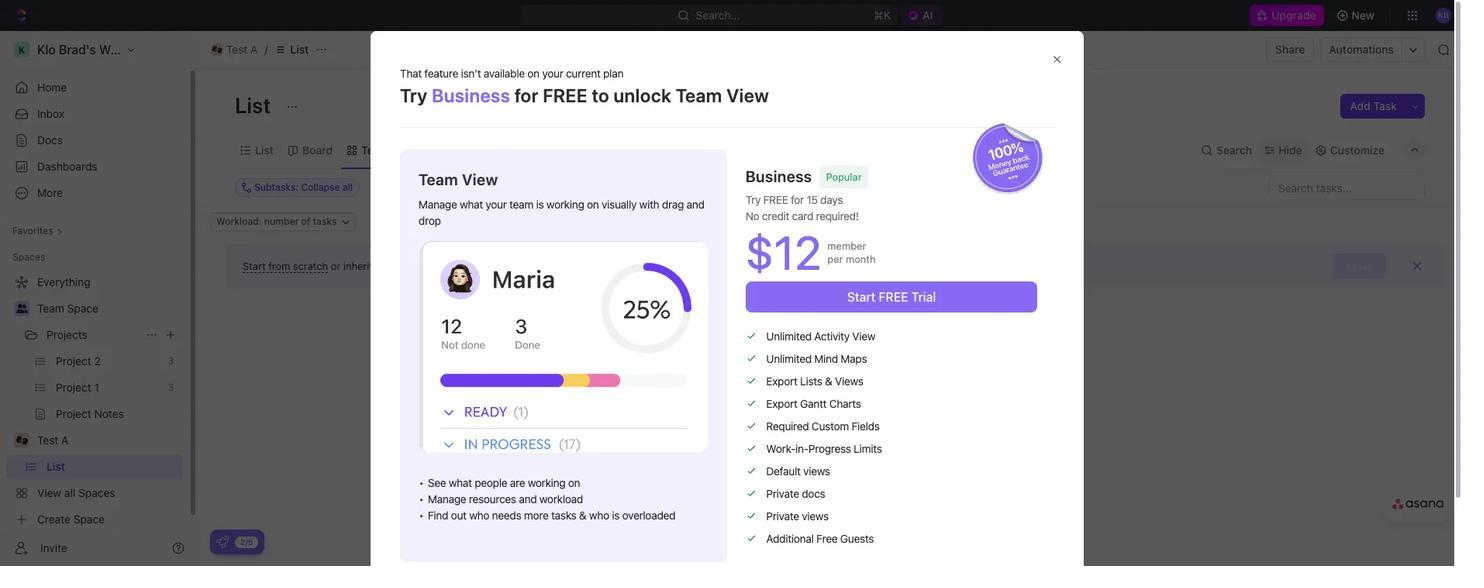 Task type: locate. For each thing, give the bounding box(es) containing it.
1 vertical spatial manage
[[428, 492, 466, 505]]

try down that
[[400, 84, 428, 106]]

0 vertical spatial test
[[226, 43, 248, 56]]

on right the available
[[528, 66, 540, 80]]

1 vertical spatial unlimited
[[766, 352, 812, 365]]

export left lists
[[766, 375, 798, 388]]

1 who from the left
[[469, 508, 489, 522]]

tree
[[6, 270, 183, 532]]

1 vertical spatial a
[[61, 433, 68, 447]]

are
[[510, 476, 525, 489]]

favorites
[[12, 225, 53, 236]]

business up try free for 15 days no credit card required!
[[746, 168, 812, 186]]

list left board link
[[255, 143, 274, 156]]

on inside see what people are working on manage resources and workload find out who needs more tasks & who is overloaded
[[568, 476, 580, 489]]

export lists & views
[[766, 375, 864, 388]]

0 vertical spatial your
[[542, 66, 563, 80]]

1 horizontal spatial free
[[763, 193, 788, 206]]

free down the current
[[543, 84, 588, 106]]

working
[[547, 198, 584, 211], [528, 476, 566, 489]]

list link
[[271, 40, 313, 59], [252, 139, 274, 161]]

view down mind map link on the top left
[[462, 171, 498, 189]]

start
[[243, 259, 266, 272], [847, 290, 876, 304]]

on down the assignees "button"
[[587, 198, 599, 211]]

favorites button
[[6, 222, 69, 240]]

1 vertical spatial working
[[528, 476, 566, 489]]

from
[[268, 259, 290, 272]]

1 vertical spatial views
[[802, 510, 829, 523]]

0 vertical spatial business
[[432, 84, 510, 106]]

private for private docs
[[766, 487, 799, 500]]

0 horizontal spatial and
[[519, 492, 537, 505]]

1 horizontal spatial activity
[[814, 330, 850, 343]]

charts
[[829, 397, 861, 410]]

a left /
[[250, 43, 258, 56]]

& right the tasks
[[579, 508, 587, 522]]

0 vertical spatial list
[[290, 43, 309, 56]]

0 vertical spatial test a
[[226, 43, 258, 56]]

unlimited for unlimited activity view
[[766, 330, 812, 343]]

views
[[803, 465, 830, 478], [802, 510, 829, 523]]

1 horizontal spatial try
[[746, 193, 761, 206]]

try inside that feature isn't available on your current plan try business for free to unlock team view
[[400, 84, 428, 106]]

1 horizontal spatial a
[[250, 43, 258, 56]]

15
[[807, 193, 818, 206]]

and inside manage what your team is working on visually with drag and drop
[[687, 198, 705, 211]]

1 vertical spatial is
[[612, 508, 620, 522]]

1 vertical spatial what
[[449, 476, 472, 489]]

1 unlimited from the top
[[766, 330, 812, 343]]

is inside manage what your team is working on visually with drag and drop
[[536, 198, 544, 211]]

2 horizontal spatial free
[[879, 290, 909, 304]]

list down /
[[235, 92, 275, 118]]

your left the current
[[542, 66, 563, 80]]

0 vertical spatial for
[[515, 84, 539, 106]]

search
[[1217, 143, 1252, 156]]

1 horizontal spatial and
[[687, 198, 705, 211]]

what for see
[[449, 476, 472, 489]]

hide right search
[[1279, 143, 1303, 156]]

view up "maps"
[[852, 330, 876, 343]]

1 vertical spatial your
[[486, 198, 507, 211]]

views
[[835, 375, 864, 388]]

manage up find in the left of the page
[[428, 492, 466, 505]]

team for team
[[361, 143, 389, 156]]

working down the assignees "button"
[[547, 198, 584, 211]]

0 horizontal spatial test a
[[37, 433, 68, 447]]

inherit:
[[343, 259, 376, 272]]

free
[[817, 532, 838, 545]]

1 vertical spatial try
[[746, 193, 761, 206]]

1 horizontal spatial &
[[825, 375, 833, 388]]

test a link
[[207, 40, 262, 59], [37, 428, 180, 453]]

additional
[[766, 532, 814, 545]]

0 vertical spatial what
[[460, 198, 483, 211]]

free inside try free for 15 days no credit card required!
[[763, 193, 788, 206]]

1 horizontal spatial is
[[612, 508, 620, 522]]

⌘k
[[874, 9, 891, 22]]

scratch
[[293, 259, 328, 272]]

1 vertical spatial and
[[519, 492, 537, 505]]

manage up the drop
[[419, 198, 457, 211]]

team right user group image
[[37, 302, 64, 315]]

docs
[[802, 487, 825, 500]]

test a
[[226, 43, 258, 56], [37, 433, 68, 447]]

1 vertical spatial mind
[[814, 352, 838, 365]]

private up 'additional'
[[766, 510, 799, 523]]

unlock
[[614, 84, 672, 106]]

1 vertical spatial start
[[847, 290, 876, 304]]

1 vertical spatial export
[[766, 397, 798, 410]]

new button
[[1330, 3, 1384, 28]]

0 horizontal spatial a
[[61, 433, 68, 447]]

business down isn't
[[432, 84, 510, 106]]

private views
[[766, 510, 829, 523]]

0 horizontal spatial on
[[528, 66, 540, 80]]

your inside manage what your team is working on visually with drag and drop
[[486, 198, 507, 211]]

1 vertical spatial for
[[791, 193, 804, 206]]

private docs
[[766, 487, 825, 500]]

1 vertical spatial hide
[[648, 181, 669, 193]]

days
[[821, 193, 843, 206]]

team inside "team" link
[[361, 143, 389, 156]]

test a right hands asl interpreting image
[[37, 433, 68, 447]]

0 vertical spatial working
[[547, 198, 584, 211]]

try free for 15 days no credit card required!
[[746, 193, 859, 223]]

list link left board link
[[252, 139, 274, 161]]

feature
[[424, 66, 458, 80]]

tasks
[[551, 508, 576, 522]]

unlimited mind maps
[[766, 352, 867, 365]]

on
[[528, 66, 540, 80], [587, 198, 599, 211], [568, 476, 580, 489]]

1 vertical spatial private
[[766, 510, 799, 523]]

team for team view
[[419, 171, 458, 189]]

free for start free trial
[[879, 290, 909, 304]]

invite
[[40, 541, 67, 554]]

manage
[[419, 198, 457, 211], [428, 492, 466, 505]]

views up docs
[[803, 465, 830, 478]]

0 vertical spatial views
[[803, 465, 830, 478]]

tree containing team space
[[6, 270, 183, 532]]

required
[[766, 420, 809, 433]]

test right hands asl interpreting icon
[[226, 43, 248, 56]]

what right see
[[449, 476, 472, 489]]

1 horizontal spatial on
[[568, 476, 580, 489]]

team space link
[[37, 296, 180, 321]]

& right lists
[[825, 375, 833, 388]]

0 horizontal spatial start
[[243, 259, 266, 272]]

1 horizontal spatial who
[[589, 508, 609, 522]]

team view
[[676, 84, 769, 106]]

a right hands asl interpreting image
[[61, 433, 68, 447]]

start left from
[[243, 259, 266, 272]]

1 vertical spatial &
[[579, 508, 587, 522]]

mind down unlimited activity view
[[814, 352, 838, 365]]

hide inside hide dropdown button
[[1279, 143, 1303, 156]]

1 horizontal spatial test a link
[[207, 40, 262, 59]]

onboarding checklist button image
[[216, 536, 229, 548]]

what
[[460, 198, 483, 211], [449, 476, 472, 489]]

0 vertical spatial on
[[528, 66, 540, 80]]

and right drag
[[687, 198, 705, 211]]

with
[[639, 198, 659, 211]]

mind left map
[[485, 143, 511, 156]]

1 export from the top
[[766, 375, 798, 388]]

1 vertical spatial on
[[587, 198, 599, 211]]

see what people are working on manage resources and workload find out who needs more tasks & who is overloaded
[[428, 476, 676, 522]]

what down team view
[[460, 198, 483, 211]]

activity link
[[415, 139, 456, 161]]

export
[[766, 375, 798, 388], [766, 397, 798, 410]]

custom
[[812, 420, 849, 433]]

a
[[250, 43, 258, 56], [61, 433, 68, 447]]

uses
[[819, 520, 859, 542]]

0 vertical spatial mind
[[485, 143, 511, 156]]

is right "team"
[[536, 198, 544, 211]]

and up more
[[519, 492, 537, 505]]

default
[[766, 465, 801, 478]]

0 vertical spatial hide
[[1279, 143, 1303, 156]]

0 horizontal spatial for
[[515, 84, 539, 106]]

team down activity link
[[419, 171, 458, 189]]

needs
[[492, 508, 521, 522]]

0 vertical spatial manage
[[419, 198, 457, 211]]

1 private from the top
[[766, 487, 799, 500]]

0 vertical spatial free
[[543, 84, 588, 106]]

find
[[428, 508, 448, 522]]

private for private views
[[766, 510, 799, 523]]

progress
[[809, 442, 851, 455]]

2 unlimited from the top
[[766, 352, 812, 365]]

plan
[[603, 66, 624, 80]]

2 vertical spatial free
[[879, 290, 909, 304]]

try up no on the right top of page
[[746, 193, 761, 206]]

required custom fields
[[766, 420, 880, 433]]

1 vertical spatial test
[[37, 433, 58, 447]]

test
[[226, 43, 248, 56], [37, 433, 58, 447]]

list right /
[[290, 43, 309, 56]]

0 vertical spatial activity
[[418, 143, 456, 156]]

is inside see what people are working on manage resources and workload find out who needs more tasks & who is overloaded
[[612, 508, 620, 522]]

2 horizontal spatial on
[[587, 198, 599, 211]]

unlimited up unlimited mind maps
[[766, 330, 812, 343]]

0 horizontal spatial try
[[400, 84, 428, 106]]

0 horizontal spatial hide
[[648, 181, 669, 193]]

list link right /
[[271, 40, 313, 59]]

projects link
[[47, 323, 140, 347]]

2 vertical spatial on
[[568, 476, 580, 489]]

1 horizontal spatial test
[[226, 43, 248, 56]]

0 horizontal spatial activity
[[418, 143, 456, 156]]

free up 'credit'
[[763, 193, 788, 206]]

team
[[361, 143, 389, 156], [419, 171, 458, 189], [37, 302, 64, 315], [727, 520, 773, 542]]

team right board
[[361, 143, 389, 156]]

who right out in the left of the page
[[469, 508, 489, 522]]

test inside "sidebar" navigation
[[37, 433, 58, 447]]

test a left /
[[226, 43, 258, 56]]

0 vertical spatial &
[[825, 375, 833, 388]]

required!
[[816, 210, 859, 223]]

2 private from the top
[[766, 510, 799, 523]]

activity up team view
[[418, 143, 456, 156]]

for left 15
[[791, 193, 804, 206]]

gantt
[[800, 397, 827, 410]]

0 horizontal spatial &
[[579, 508, 587, 522]]

free left trial
[[879, 290, 909, 304]]

1 horizontal spatial for
[[791, 193, 804, 206]]

what inside manage what your team is working on visually with drag and drop
[[460, 198, 483, 211]]

unlimited up lists
[[766, 352, 812, 365]]

tree inside "sidebar" navigation
[[6, 270, 183, 532]]

1 horizontal spatial hide
[[1279, 143, 1303, 156]]

&
[[825, 375, 833, 388], [579, 508, 587, 522]]

activity
[[418, 143, 456, 156], [814, 330, 850, 343]]

docs link
[[6, 128, 183, 153]]

1 horizontal spatial business
[[746, 168, 812, 186]]

0 horizontal spatial view
[[462, 171, 498, 189]]

1 horizontal spatial view
[[852, 330, 876, 343]]

0 vertical spatial try
[[400, 84, 428, 106]]

current
[[566, 66, 601, 80]]

0 horizontal spatial test
[[37, 433, 58, 447]]

0 vertical spatial export
[[766, 375, 798, 388]]

is left overloaded
[[612, 508, 620, 522]]

free inside button
[[879, 290, 909, 304]]

to
[[592, 84, 609, 106]]

0 horizontal spatial who
[[469, 508, 489, 522]]

1 vertical spatial activity
[[814, 330, 850, 343]]

1 horizontal spatial your
[[542, 66, 563, 80]]

automations button
[[1322, 38, 1402, 61]]

test right hands asl interpreting image
[[37, 433, 58, 447]]

your left "team"
[[486, 198, 507, 211]]

0 vertical spatial start
[[243, 259, 266, 272]]

spaces
[[12, 251, 45, 263]]

0 vertical spatial private
[[766, 487, 799, 500]]

team for team space
[[37, 302, 64, 315]]

start down month
[[847, 290, 876, 304]]

1 horizontal spatial test a
[[226, 43, 258, 56]]

what inside see what people are working on manage resources and workload find out who needs more tasks & who is overloaded
[[449, 476, 472, 489]]

1 vertical spatial test a link
[[37, 428, 180, 453]]

manage inside see what people are working on manage resources and workload find out who needs more tasks & who is overloaded
[[428, 492, 466, 505]]

0 vertical spatial unlimited
[[766, 330, 812, 343]]

unlimited for unlimited mind maps
[[766, 352, 812, 365]]

activity up unlimited mind maps
[[814, 330, 850, 343]]

0 horizontal spatial business
[[432, 84, 510, 106]]

working up workload
[[528, 476, 566, 489]]

in-
[[796, 442, 809, 455]]

who right the tasks
[[589, 508, 609, 522]]

1 horizontal spatial start
[[847, 290, 876, 304]]

board link
[[299, 139, 333, 161]]

0 vertical spatial and
[[687, 198, 705, 211]]

on up workload
[[568, 476, 580, 489]]

for down the available
[[515, 84, 539, 106]]

private down "default"
[[766, 487, 799, 500]]

start inside start free trial button
[[847, 290, 876, 304]]

0 horizontal spatial is
[[536, 198, 544, 211]]

add task
[[1350, 99, 1397, 112]]

board
[[302, 143, 333, 156]]

2 export from the top
[[766, 397, 798, 410]]

hands asl interpreting image
[[16, 436, 28, 445]]

1 vertical spatial test a
[[37, 433, 68, 447]]

hide up with
[[648, 181, 669, 193]]

team inside team space 'link'
[[37, 302, 64, 315]]

card
[[792, 210, 813, 223]]

activity inside activity link
[[418, 143, 456, 156]]

views down docs
[[802, 510, 829, 523]]

export up required
[[766, 397, 798, 410]]

0 vertical spatial is
[[536, 198, 544, 211]]

1 vertical spatial free
[[763, 193, 788, 206]]

0 horizontal spatial your
[[486, 198, 507, 211]]

guests
[[840, 532, 874, 545]]

0 horizontal spatial free
[[543, 84, 588, 106]]



Task type: vqa. For each thing, say whether or not it's contained in the screenshot.
the Try inside the Try FREE for 15 days No credit card required!
yes



Task type: describe. For each thing, give the bounding box(es) containing it.
map
[[513, 143, 536, 156]]

1 vertical spatial list link
[[252, 139, 274, 161]]

home
[[37, 81, 67, 94]]

drag
[[662, 198, 684, 211]]

start free trial button
[[746, 282, 1038, 313]]

assignees button
[[557, 178, 629, 197]]

a inside navigation
[[61, 433, 68, 447]]

work-
[[766, 442, 796, 455]]

1 vertical spatial list
[[235, 92, 275, 118]]

working inside see what people are working on manage resources and workload find out who needs more tasks & who is overloaded
[[528, 476, 566, 489]]

1 vertical spatial business
[[746, 168, 812, 186]]

share button
[[1266, 37, 1315, 62]]

start free trial
[[847, 290, 936, 304]]

per
[[828, 253, 843, 265]]

working inside manage what your team is working on visually with drag and drop
[[547, 198, 584, 211]]

maps
[[841, 352, 867, 365]]

0 horizontal spatial mind
[[485, 143, 511, 156]]

sidebar navigation
[[0, 31, 198, 566]]

2 who from the left
[[589, 508, 609, 522]]

start for start free trial
[[847, 290, 876, 304]]

manage what your team is working on visually with drag and drop
[[419, 198, 705, 227]]

out
[[451, 508, 467, 522]]

available
[[484, 66, 525, 80]]

search...
[[696, 9, 740, 22]]

and inside see what people are working on manage resources and workload find out who needs more tasks & who is overloaded
[[519, 492, 537, 505]]

task
[[1374, 99, 1397, 112]]

onboarding checklist button element
[[216, 536, 229, 548]]

dashboards
[[37, 160, 97, 173]]

expired.
[[908, 520, 975, 542]]

work-in-progress limits
[[766, 442, 882, 455]]

on inside manage what your team is working on visually with drag and drop
[[587, 198, 599, 211]]

free for try free for 15 days no credit card required!
[[763, 193, 788, 206]]

team space
[[37, 302, 98, 315]]

unlimited activity view
[[766, 330, 876, 343]]

overloaded
[[622, 508, 676, 522]]

home link
[[6, 75, 183, 100]]

customize button
[[1310, 139, 1390, 161]]

team
[[510, 198, 534, 211]]

what for manage
[[460, 198, 483, 211]]

0 vertical spatial a
[[250, 43, 258, 56]]

people
[[475, 476, 507, 489]]

default views
[[766, 465, 830, 478]]

have
[[863, 520, 904, 542]]

your team view uses have expired.
[[685, 520, 975, 542]]

0 vertical spatial view
[[462, 171, 498, 189]]

2/5
[[240, 537, 253, 546]]

upgrade
[[1272, 9, 1316, 22]]

member per month
[[828, 240, 876, 265]]

user group image
[[16, 304, 28, 313]]

for inside that feature isn't available on your current plan try business for free to unlock team view
[[515, 84, 539, 106]]

hands asl interpreting image
[[212, 46, 222, 54]]

start for start from scratch or inherit:
[[243, 259, 266, 272]]

popular
[[826, 170, 862, 183]]

manage inside manage what your team is working on visually with drag and drop
[[419, 198, 457, 211]]

0 vertical spatial list link
[[271, 40, 313, 59]]

no
[[746, 210, 759, 223]]

add
[[1350, 99, 1371, 112]]

team right your
[[727, 520, 773, 542]]

mind map link
[[482, 139, 536, 161]]

inbox link
[[6, 102, 183, 126]]

test a inside tree
[[37, 433, 68, 447]]

view
[[777, 520, 815, 542]]

export for export gantt charts
[[766, 397, 798, 410]]

team link
[[358, 139, 389, 161]]

credit
[[762, 210, 790, 223]]

& inside see what people are working on manage resources and workload find out who needs more tasks & who is overloaded
[[579, 508, 587, 522]]

business inside that feature isn't available on your current plan try business for free to unlock team view
[[432, 84, 510, 106]]

limits
[[854, 442, 882, 455]]

team view
[[419, 171, 498, 189]]

free inside that feature isn't available on your current plan try business for free to unlock team view
[[543, 84, 588, 106]]

0 vertical spatial test a link
[[207, 40, 262, 59]]

your
[[685, 520, 723, 542]]

search button
[[1197, 139, 1257, 161]]

dashboards link
[[6, 154, 183, 179]]

on inside that feature isn't available on your current plan try business for free to unlock team view
[[528, 66, 540, 80]]

views for default views
[[803, 465, 830, 478]]

or
[[331, 259, 341, 272]]

trial
[[912, 290, 936, 304]]

1 vertical spatial view
[[852, 330, 876, 343]]

share
[[1276, 43, 1305, 56]]

member
[[828, 240, 866, 252]]

fields
[[852, 420, 880, 433]]

export for export lists & views
[[766, 375, 798, 388]]

automations
[[1329, 43, 1394, 56]]

projects
[[47, 328, 87, 341]]

your inside that feature isn't available on your current plan try business for free to unlock team view
[[542, 66, 563, 80]]

for inside try free for 15 days no credit card required!
[[791, 193, 804, 206]]

isn't
[[461, 66, 481, 80]]

hide button
[[1260, 139, 1307, 161]]

assignees
[[576, 181, 622, 193]]

additional free guests
[[766, 532, 874, 545]]

add task button
[[1341, 94, 1407, 119]]

try inside try free for 15 days no credit card required!
[[746, 193, 761, 206]]

that
[[400, 66, 422, 80]]

more
[[524, 508, 549, 522]]

Search tasks... text field
[[1269, 176, 1424, 199]]

visually
[[602, 198, 637, 211]]

inbox
[[37, 107, 64, 120]]

hide inside hide button
[[648, 181, 669, 193]]

export gantt charts
[[766, 397, 861, 410]]

0 horizontal spatial test a link
[[37, 428, 180, 453]]

1 horizontal spatial mind
[[814, 352, 838, 365]]

views for private views
[[802, 510, 829, 523]]

start from scratch or inherit:
[[243, 259, 376, 272]]

2 vertical spatial list
[[255, 143, 274, 156]]

/
[[265, 43, 268, 56]]

workload
[[540, 492, 583, 505]]

customize
[[1330, 143, 1385, 156]]

hide button
[[642, 178, 675, 197]]

new
[[1352, 9, 1375, 22]]

space
[[67, 302, 98, 315]]

mind map
[[485, 143, 536, 156]]

lists
[[800, 375, 822, 388]]

resources
[[469, 492, 516, 505]]



